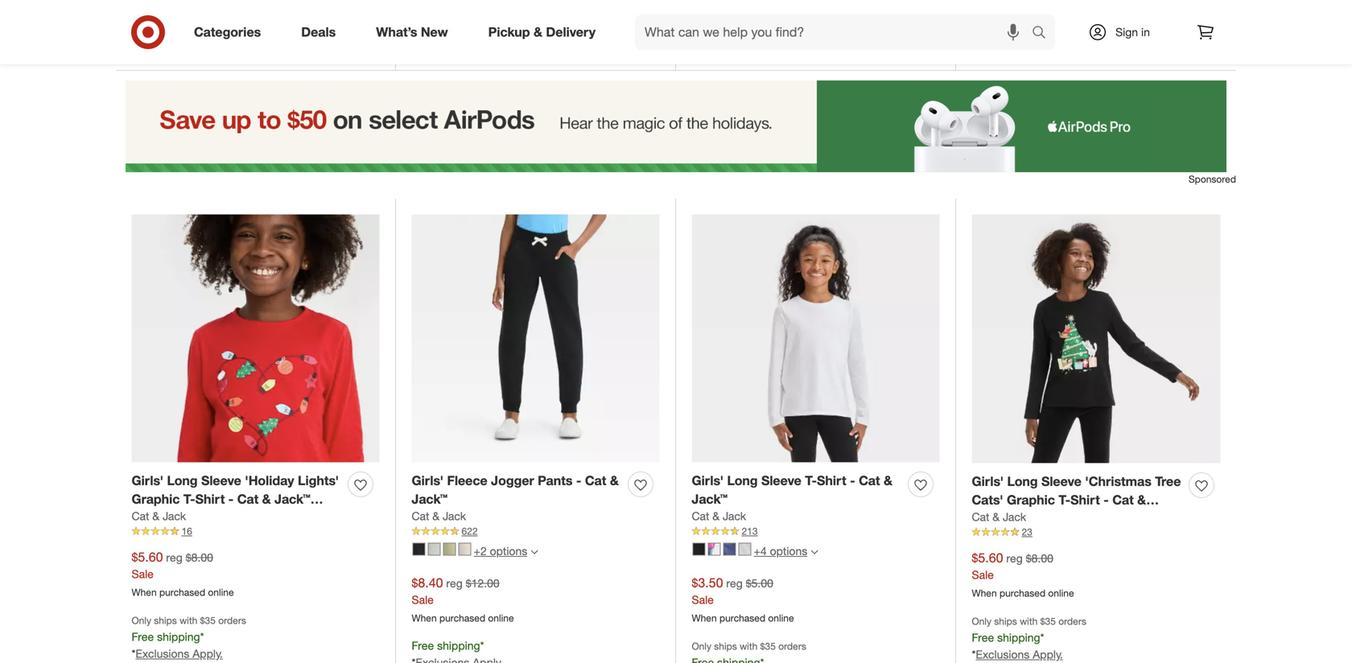 Task type: vqa. For each thing, say whether or not it's contained in the screenshot.
Dark's ships
yes



Task type: locate. For each thing, give the bounding box(es) containing it.
sale down cats'
[[972, 568, 994, 582]]

girls' inside girls' fleece jogger pants - cat & jack™
[[412, 473, 444, 489]]

gray image
[[739, 543, 752, 556]]

cat & jack link up 16
[[132, 509, 186, 525]]

online inside the "$3.50 reg $5.00 sale when purchased online"
[[768, 612, 794, 625]]

what's
[[376, 24, 417, 40]]

2 horizontal spatial $35
[[1041, 616, 1056, 628]]

orders
[[218, 615, 246, 627], [1059, 616, 1087, 628], [779, 641, 807, 653]]

reg inside $8.40 reg $12.00 sale when purchased online
[[446, 576, 463, 590]]

*
[[200, 630, 204, 644], [1041, 631, 1045, 645], [480, 639, 484, 653], [132, 647, 136, 661], [972, 648, 976, 662]]

23 link
[[972, 526, 1221, 540]]

deals
[[301, 24, 336, 40]]

to left search button
[[1000, 41, 1010, 53]]

when
[[132, 587, 157, 599], [972, 587, 997, 600], [412, 612, 437, 625], [692, 612, 717, 625]]

sale for girls' long sleeve 'holiday lights' graphic t-shirt - cat & jack™ dark red
[[132, 567, 154, 581]]

1 horizontal spatial graphic
[[1007, 492, 1056, 508]]

2 add to cart from the left
[[699, 41, 751, 53]]

1 horizontal spatial apply.
[[1033, 648, 1063, 662]]

$8.00 down 23
[[1026, 551, 1054, 565]]

+2
[[474, 544, 487, 558]]

with
[[801, 7, 822, 21], [180, 615, 197, 627], [1020, 616, 1038, 628], [740, 641, 758, 653]]

exclusions apply. link
[[136, 647, 223, 661], [976, 648, 1063, 662]]

cart for second add to cart button from the right
[[732, 41, 751, 53]]

girls' long sleeve 'christmas tree cats' graphic t-shirt - cat & jack™ black link
[[972, 473, 1183, 526]]

cat & jack
[[132, 509, 186, 523], [412, 509, 466, 523], [692, 509, 746, 523], [972, 510, 1027, 524]]

& inside pickup & delivery link
[[534, 24, 543, 40]]

girls'
[[132, 473, 164, 489], [412, 473, 444, 489], [692, 473, 724, 489], [972, 474, 1004, 490]]

2 horizontal spatial free
[[972, 631, 995, 645]]

when for girls' long sleeve t-shirt - cat & jack™
[[692, 612, 717, 625]]

dark blue image
[[723, 543, 736, 556]]

0 horizontal spatial exclusions apply. link
[[136, 647, 223, 661]]

long up the 'red' on the bottom of the page
[[167, 473, 198, 489]]

girls' up bright pink image
[[692, 473, 724, 489]]

&
[[534, 24, 543, 40], [610, 473, 619, 489], [884, 473, 893, 489], [262, 491, 271, 507], [1138, 492, 1147, 508], [152, 509, 159, 523], [433, 509, 440, 523], [713, 509, 720, 523], [993, 510, 1000, 524]]

heather beige image
[[459, 543, 471, 556]]

cat down 'holiday
[[237, 491, 259, 507]]

1 horizontal spatial only ships with $35 orders free shipping * * exclusions apply.
[[972, 616, 1087, 662]]

0 horizontal spatial shipping
[[157, 630, 200, 644]]

bright pink image
[[708, 543, 721, 556]]

apply.
[[193, 647, 223, 661], [1033, 648, 1063, 662]]

girls' inside girls' long sleeve 'holiday lights' graphic t-shirt - cat & jack™ dark red
[[132, 473, 164, 489]]

3 add to cart button from the left
[[972, 35, 1039, 60]]

add for second add to cart button from the right
[[699, 41, 718, 53]]

shirt up "23" link on the right bottom of page
[[1071, 492, 1100, 508]]

t- inside girls' long sleeve 'holiday lights' graphic t-shirt - cat & jack™ dark red
[[184, 491, 195, 507]]

girls' inside girls' long sleeve t-shirt - cat & jack™
[[692, 473, 724, 489]]

girls' for girls' long sleeve 'holiday lights' graphic t-shirt - cat & jack™ dark red
[[132, 473, 164, 489]]

1 horizontal spatial options
[[770, 544, 808, 558]]

cat inside girls' long sleeve 'christmas tree cats' graphic t-shirt - cat & jack™ black
[[1113, 492, 1134, 508]]

1 horizontal spatial long
[[727, 473, 758, 489]]

0 horizontal spatial add
[[139, 41, 157, 53]]

cat & jack link up bright pink image
[[692, 509, 746, 525]]

cat inside girls' fleece jogger pants - cat & jack™
[[585, 473, 607, 489]]

jogger
[[491, 473, 534, 489]]

lights'
[[298, 473, 339, 489]]

black
[[1012, 511, 1046, 526]]

0 horizontal spatial apply.
[[193, 647, 223, 661]]

long
[[167, 473, 198, 489], [727, 473, 758, 489], [1008, 474, 1038, 490]]

ships for dark
[[154, 615, 177, 627]]

shirt up the 16 link
[[195, 491, 225, 507]]

0 horizontal spatial ships
[[154, 615, 177, 627]]

2 horizontal spatial orders
[[1059, 616, 1087, 628]]

t-
[[805, 473, 817, 489], [184, 491, 195, 507], [1059, 492, 1071, 508]]

2 to from the left
[[720, 41, 730, 53]]

graphic
[[132, 491, 180, 507], [1007, 492, 1056, 508]]

only ships with $35 orders free shipping * * exclusions apply.
[[132, 615, 246, 661], [972, 616, 1087, 662]]

when for girls' long sleeve 'christmas tree cats' graphic t-shirt - cat & jack™ black
[[972, 587, 997, 600]]

ships for jack™
[[995, 616, 1017, 628]]

reg inside the "$3.50 reg $5.00 sale when purchased online"
[[727, 576, 743, 590]]

$3.50
[[692, 575, 723, 591]]

jack up 622
[[443, 509, 466, 523]]

1 horizontal spatial add to cart button
[[692, 35, 758, 60]]

jack™
[[275, 491, 311, 507], [412, 491, 448, 507], [692, 491, 728, 507], [972, 511, 1008, 526]]

t- up the 'red' on the bottom of the page
[[184, 491, 195, 507]]

add to cart button
[[132, 35, 198, 60], [692, 35, 758, 60], [972, 35, 1039, 60]]

- down 'christmas
[[1104, 492, 1109, 508]]

when inside the "$3.50 reg $5.00 sale when purchased online"
[[692, 612, 717, 625]]

2 add to cart button from the left
[[692, 35, 758, 60]]

jack up 23
[[1003, 510, 1027, 524]]

2 options from the left
[[770, 544, 808, 558]]

heather gray image
[[428, 543, 441, 556]]

what's new
[[376, 24, 448, 40]]

reg left $5.00
[[727, 576, 743, 590]]

cat & jack link for girls' long sleeve 'christmas tree cats' graphic t-shirt - cat & jack™ black
[[972, 509, 1027, 526]]

jack™ inside girls' long sleeve 'christmas tree cats' graphic t-shirt - cat & jack™ black
[[972, 511, 1008, 526]]

1 to from the left
[[160, 41, 169, 53]]

girls' fleece jogger pants - cat & jack™ image
[[412, 215, 660, 463], [412, 215, 660, 463]]

girls' long sleeve t-shirt - cat & jack™ link
[[692, 472, 902, 509]]

2 horizontal spatial add
[[979, 41, 998, 53]]

cat & jack up 16
[[132, 509, 186, 523]]

1 horizontal spatial $8.00
[[1026, 551, 1054, 565]]

'christmas
[[1086, 474, 1152, 490]]

jack for girls' long sleeve 'christmas tree cats' graphic t-shirt - cat & jack™ black
[[1003, 510, 1027, 524]]

1 horizontal spatial exclusions apply. link
[[976, 648, 1063, 662]]

3 add to cart from the left
[[979, 41, 1031, 53]]

long up 213
[[727, 473, 758, 489]]

online
[[208, 587, 234, 599], [1049, 587, 1074, 600], [488, 612, 514, 625], [768, 612, 794, 625]]

to left categories link
[[160, 41, 169, 53]]

sleeve
[[201, 473, 241, 489], [762, 473, 802, 489], [1042, 474, 1082, 490]]

1 horizontal spatial to
[[720, 41, 730, 53]]

2 horizontal spatial ships
[[995, 616, 1017, 628]]

long inside girls' long sleeve 'christmas tree cats' graphic t-shirt - cat & jack™ black
[[1008, 474, 1038, 490]]

- up 213 link
[[850, 473, 856, 489]]

0 horizontal spatial add to cart button
[[132, 35, 198, 60]]

only ships with $35 orders
[[692, 641, 807, 653]]

when inside $8.40 reg $12.00 sale when purchased online
[[412, 612, 437, 625]]

long inside girls' long sleeve 'holiday lights' graphic t-shirt - cat & jack™ dark red
[[167, 473, 198, 489]]

reg down 16
[[166, 551, 183, 565]]

to for second add to cart button from the right
[[720, 41, 730, 53]]

to for third add to cart button from the left
[[1000, 41, 1010, 53]]

2 horizontal spatial cart
[[1012, 41, 1031, 53]]

$8.00 down 16
[[186, 551, 213, 565]]

cat & jack down cats'
[[972, 510, 1027, 524]]

0 horizontal spatial cart
[[172, 41, 191, 53]]

cat down cats'
[[972, 510, 990, 524]]

orders for red
[[218, 615, 246, 627]]

$35
[[200, 615, 216, 627], [1041, 616, 1056, 628], [761, 641, 776, 653]]

reg
[[166, 551, 183, 565], [1007, 551, 1023, 565], [446, 576, 463, 590], [727, 576, 743, 590]]

girls' up cats'
[[972, 474, 1004, 490]]

sale down $8.40
[[412, 593, 434, 607]]

1 horizontal spatial shirt
[[817, 473, 847, 489]]

girls' for girls' fleece jogger pants - cat & jack™
[[412, 473, 444, 489]]

online down $5.00
[[768, 612, 794, 625]]

sleeve up black
[[1042, 474, 1082, 490]]

cat up 213 link
[[859, 473, 880, 489]]

0 horizontal spatial shirt
[[195, 491, 225, 507]]

online for shirt
[[208, 587, 234, 599]]

pickup
[[488, 24, 530, 40]]

0 horizontal spatial orders
[[218, 615, 246, 627]]

cat & jack up heather gray image
[[412, 509, 466, 523]]

purchased
[[159, 587, 205, 599], [1000, 587, 1046, 600], [440, 612, 486, 625], [720, 612, 766, 625]]

0 horizontal spatial $5.60 reg $8.00 sale when purchased online
[[132, 549, 234, 599]]

sleeve inside girls' long sleeve 'christmas tree cats' graphic t-shirt - cat & jack™ black
[[1042, 474, 1082, 490]]

cat & jack up bright pink image
[[692, 509, 746, 523]]

- right pants
[[576, 473, 582, 489]]

sale down $3.50
[[692, 593, 714, 607]]

2 horizontal spatial to
[[1000, 41, 1010, 53]]

sponsored
[[1189, 173, 1237, 185]]

2 horizontal spatial add to cart button
[[972, 35, 1039, 60]]

deals link
[[288, 14, 356, 50]]

+4
[[754, 544, 767, 558]]

free for girls' long sleeve 'holiday lights' graphic t-shirt - cat & jack™ dark red
[[132, 630, 154, 644]]

$5.60 reg $8.00 sale when purchased online
[[132, 549, 234, 599], [972, 550, 1074, 600]]

jack™ inside girls' long sleeve t-shirt - cat & jack™
[[692, 491, 728, 507]]

1 horizontal spatial shipping
[[437, 639, 480, 653]]

0 horizontal spatial graphic
[[132, 491, 180, 507]]

sale inside the "$3.50 reg $5.00 sale when purchased online"
[[692, 593, 714, 607]]

add to cart for third add to cart button from the right
[[139, 41, 191, 53]]

online down $12.00
[[488, 612, 514, 625]]

0 horizontal spatial $35
[[200, 615, 216, 627]]

'holiday
[[245, 473, 294, 489]]

2 horizontal spatial shipping
[[998, 631, 1041, 645]]

2 horizontal spatial t-
[[1059, 492, 1071, 508]]

cart
[[172, 41, 191, 53], [732, 41, 751, 53], [1012, 41, 1031, 53]]

622
[[462, 526, 478, 538]]

options for jogger
[[490, 544, 528, 558]]

$5.60 reg $8.00 sale when purchased online for black
[[972, 550, 1074, 600]]

jack™ down fleece
[[412, 491, 448, 507]]

long inside girls' long sleeve t-shirt - cat & jack™
[[727, 473, 758, 489]]

purchased down 23
[[1000, 587, 1046, 600]]

only ships with $35 orders free shipping * * exclusions apply. for red
[[132, 615, 246, 661]]

jack™ inside girls' long sleeve 'holiday lights' graphic t-shirt - cat & jack™ dark red
[[275, 491, 311, 507]]

girls' fleece jogger pants - cat & jack™ link
[[412, 472, 622, 509]]

graphic up black
[[1007, 492, 1056, 508]]

exclusions for jack™
[[976, 648, 1030, 662]]

0 horizontal spatial t-
[[184, 491, 195, 507]]

0 horizontal spatial sleeve
[[201, 473, 241, 489]]

0 horizontal spatial long
[[167, 473, 198, 489]]

online down "23" link on the right bottom of page
[[1049, 587, 1074, 600]]

$5.60
[[132, 549, 163, 565], [972, 550, 1004, 566]]

girls' inside girls' long sleeve 'christmas tree cats' graphic t-shirt - cat & jack™ black
[[972, 474, 1004, 490]]

$5.60 reg $8.00 sale when purchased online down 23
[[972, 550, 1074, 600]]

$5.60 down cats'
[[972, 550, 1004, 566]]

long for -
[[167, 473, 198, 489]]

in
[[1142, 25, 1150, 39]]

1 horizontal spatial $5.60 reg $8.00 sale when purchased online
[[972, 550, 1074, 600]]

cat & jack for girls' long sleeve t-shirt - cat & jack™
[[692, 509, 746, 523]]

sale
[[132, 567, 154, 581], [972, 568, 994, 582], [412, 593, 434, 607], [692, 593, 714, 607]]

1 horizontal spatial exclusions
[[976, 648, 1030, 662]]

shirt up 213 link
[[817, 473, 847, 489]]

online inside $8.40 reg $12.00 sale when purchased online
[[488, 612, 514, 625]]

girls' up the dark
[[132, 473, 164, 489]]

girls' long sleeve 'christmas tree cats' graphic t-shirt - cat & jack™ black
[[972, 474, 1181, 526]]

2 horizontal spatial shirt
[[1071, 492, 1100, 508]]

add to cart
[[139, 41, 191, 53], [699, 41, 751, 53], [979, 41, 1031, 53]]

1 horizontal spatial $5.60
[[972, 550, 1004, 566]]

purchased inside $8.40 reg $12.00 sale when purchased online
[[440, 612, 486, 625]]

1 options from the left
[[490, 544, 528, 558]]

girls' long sleeve 'christmas tree cats' graphic t-shirt - cat & jack™ black image
[[972, 215, 1221, 463], [972, 215, 1221, 463]]

sleeve left 'holiday
[[201, 473, 241, 489]]

girls' long sleeve t-shirt - cat & jack™ image
[[692, 215, 940, 463], [692, 215, 940, 463]]

3 add from the left
[[979, 41, 998, 53]]

graphic up the dark
[[132, 491, 180, 507]]

0 horizontal spatial to
[[160, 41, 169, 53]]

reg for girls' long sleeve 'christmas tree cats' graphic t-shirt - cat & jack™ black
[[1007, 551, 1023, 565]]

23
[[1022, 526, 1033, 538]]

purchased inside the "$3.50 reg $5.00 sale when purchased online"
[[720, 612, 766, 625]]

jack™ down 'holiday
[[275, 491, 311, 507]]

-
[[576, 473, 582, 489], [850, 473, 856, 489], [228, 491, 234, 507], [1104, 492, 1109, 508]]

What can we help you find? suggestions appear below search field
[[635, 14, 1036, 50]]

sale for girls' fleece jogger pants - cat & jack™
[[412, 593, 434, 607]]

sale inside $8.40 reg $12.00 sale when purchased online
[[412, 593, 434, 607]]

t- inside girls' long sleeve t-shirt - cat & jack™
[[805, 473, 817, 489]]

shipping
[[157, 630, 200, 644], [998, 631, 1041, 645], [437, 639, 480, 653]]

1 horizontal spatial add
[[699, 41, 718, 53]]

cat down 'christmas
[[1113, 492, 1134, 508]]

2 horizontal spatial add to cart
[[979, 41, 1031, 53]]

options left all colors + 2 more colors element
[[490, 544, 528, 558]]

213
[[742, 526, 758, 538]]

sleeve up 213 link
[[762, 473, 802, 489]]

$8.40 reg $12.00 sale when purchased online
[[412, 575, 514, 625]]

shipping for black
[[998, 631, 1041, 645]]

16 link
[[132, 525, 380, 539]]

to down ready
[[720, 41, 730, 53]]

$35 for black
[[1041, 616, 1056, 628]]

3 cart from the left
[[1012, 41, 1031, 53]]

purchased down 16
[[159, 587, 205, 599]]

16
[[182, 526, 192, 538]]

2 cart from the left
[[732, 41, 751, 53]]

3 to from the left
[[1000, 41, 1010, 53]]

cat & jack link down cats'
[[972, 509, 1027, 526]]

0 horizontal spatial only ships with $35 orders free shipping * * exclusions apply.
[[132, 615, 246, 661]]

jack up 16
[[163, 509, 186, 523]]

long up black
[[1008, 474, 1038, 490]]

long for shirt
[[1008, 474, 1038, 490]]

when for girls' fleece jogger pants - cat & jack™
[[412, 612, 437, 625]]

long for jack™
[[727, 473, 758, 489]]

sale for girls' long sleeve t-shirt - cat & jack™
[[692, 593, 714, 607]]

reg for girls' long sleeve 'holiday lights' graphic t-shirt - cat & jack™ dark red
[[166, 551, 183, 565]]

- up the 16 link
[[228, 491, 234, 507]]

girls' long sleeve 'holiday lights' graphic t-shirt - cat & jack™ dark red image
[[132, 215, 380, 463], [132, 215, 380, 463]]

cat left the 'red' on the bottom of the page
[[132, 509, 149, 523]]

tree
[[1156, 474, 1181, 490]]

& inside girls' long sleeve 'christmas tree cats' graphic t-shirt - cat & jack™ black
[[1138, 492, 1147, 508]]

2 horizontal spatial only
[[972, 616, 992, 628]]

all colors + 4 more colors element
[[811, 547, 818, 556]]

ready
[[692, 7, 724, 21]]

$5.60 down the dark
[[132, 549, 163, 565]]

only
[[132, 615, 151, 627], [972, 616, 992, 628], [692, 641, 712, 653]]

- inside girls' long sleeve 'holiday lights' graphic t-shirt - cat & jack™ dark red
[[228, 491, 234, 507]]

622 link
[[412, 525, 660, 539]]

$8.00
[[186, 551, 213, 565], [1026, 551, 1054, 565]]

2 horizontal spatial sleeve
[[1042, 474, 1082, 490]]

cat inside girls' long sleeve 'holiday lights' graphic t-shirt - cat & jack™ dark red
[[237, 491, 259, 507]]

0 horizontal spatial $5.60
[[132, 549, 163, 565]]

0 horizontal spatial $8.00
[[186, 551, 213, 565]]

cat & jack link up heather gray image
[[412, 509, 466, 525]]

1 horizontal spatial sleeve
[[762, 473, 802, 489]]

sale down the dark
[[132, 567, 154, 581]]

shirt
[[817, 473, 847, 489], [195, 491, 225, 507], [1071, 492, 1100, 508]]

sleeve inside girls' long sleeve 'holiday lights' graphic t-shirt - cat & jack™ dark red
[[201, 473, 241, 489]]

cat
[[585, 473, 607, 489], [859, 473, 880, 489], [237, 491, 259, 507], [1113, 492, 1134, 508], [132, 509, 149, 523], [412, 509, 429, 523], [692, 509, 710, 523], [972, 510, 990, 524]]

jack™ down cats'
[[972, 511, 1008, 526]]

1 add to cart from the left
[[139, 41, 191, 53]]

pickup & delivery link
[[475, 14, 616, 50]]

girls' long sleeve t-shirt - cat & jack™
[[692, 473, 893, 507]]

1 horizontal spatial t-
[[805, 473, 817, 489]]

2 add from the left
[[699, 41, 718, 53]]

t- up 213 link
[[805, 473, 817, 489]]

sleeve for t-
[[762, 473, 802, 489]]

purchased up only ships with $35 orders
[[720, 612, 766, 625]]

reg right $8.40
[[446, 576, 463, 590]]

jack up 213
[[723, 509, 746, 523]]

1 cart from the left
[[172, 41, 191, 53]]

1 horizontal spatial cart
[[732, 41, 751, 53]]

0 horizontal spatial free
[[132, 630, 154, 644]]

options left all colors + 4 more colors "element"
[[770, 544, 808, 558]]

jack™ up bright pink image
[[692, 491, 728, 507]]

sale for girls' long sleeve 'christmas tree cats' graphic t-shirt - cat & jack™ black
[[972, 568, 994, 582]]

cat right pants
[[585, 473, 607, 489]]

jack
[[163, 509, 186, 523], [443, 509, 466, 523], [723, 509, 746, 523], [1003, 510, 1027, 524]]

what's new link
[[363, 14, 468, 50]]

girls' left fleece
[[412, 473, 444, 489]]

add for third add to cart button from the right
[[139, 41, 157, 53]]

online down the 16 link
[[208, 587, 234, 599]]

0 horizontal spatial only
[[132, 615, 151, 627]]

exclusions
[[136, 647, 189, 661], [976, 648, 1030, 662]]

1 add from the left
[[139, 41, 157, 53]]

cat & jack for girls' long sleeve 'christmas tree cats' graphic t-shirt - cat & jack™ black
[[972, 510, 1027, 524]]

0 horizontal spatial add to cart
[[139, 41, 191, 53]]

0 horizontal spatial exclusions
[[136, 647, 189, 661]]

cat up dark black icon
[[412, 509, 429, 523]]

cat & jack link
[[132, 509, 186, 525], [412, 509, 466, 525], [692, 509, 746, 525], [972, 509, 1027, 526]]

options
[[490, 544, 528, 558], [770, 544, 808, 558]]

purchased up the free shipping *
[[440, 612, 486, 625]]

sleeve inside girls' long sleeve t-shirt - cat & jack™
[[762, 473, 802, 489]]

$5.60 reg $8.00 sale when purchased online down 16
[[132, 549, 234, 599]]

cat & jack link for girls' long sleeve 'holiday lights' graphic t-shirt - cat & jack™ dark red
[[132, 509, 186, 525]]

to
[[160, 41, 169, 53], [720, 41, 730, 53], [1000, 41, 1010, 53]]

2 horizontal spatial long
[[1008, 474, 1038, 490]]

t- up "23" link on the right bottom of page
[[1059, 492, 1071, 508]]

reg down 23
[[1007, 551, 1023, 565]]

0 horizontal spatial options
[[490, 544, 528, 558]]

free
[[132, 630, 154, 644], [972, 631, 995, 645], [412, 639, 434, 653]]

cart for third add to cart button from the right
[[172, 41, 191, 53]]

all colors + 2 more colors image
[[531, 549, 538, 556]]

pants
[[538, 473, 573, 489]]

1 horizontal spatial add to cart
[[699, 41, 751, 53]]



Task type: describe. For each thing, give the bounding box(es) containing it.
girls' long sleeve 'holiday lights' graphic t-shirt - cat & jack™ dark red link
[[132, 472, 342, 526]]

jack™ inside girls' fleece jogger pants - cat & jack™
[[412, 491, 448, 507]]

options for sleeve
[[770, 544, 808, 558]]

shirt inside girls' long sleeve 'holiday lights' graphic t-shirt - cat & jack™ dark red
[[195, 491, 225, 507]]

cat up black image
[[692, 509, 710, 523]]

girls' for girls' long sleeve t-shirt - cat & jack™
[[692, 473, 724, 489]]

1 horizontal spatial orders
[[779, 641, 807, 653]]

reg for girls' long sleeve t-shirt - cat & jack™
[[727, 576, 743, 590]]

1 horizontal spatial ships
[[714, 641, 737, 653]]

all colors + 2 more colors element
[[531, 547, 538, 556]]

+2 options
[[474, 544, 528, 558]]

add to cart for third add to cart button from the left
[[979, 41, 1031, 53]]

sign in
[[1116, 25, 1150, 39]]

girls' long sleeve 'holiday lights' graphic t-shirt - cat & jack™ dark red
[[132, 473, 339, 526]]

cat inside girls' long sleeve t-shirt - cat & jack™
[[859, 473, 880, 489]]

1 horizontal spatial only
[[692, 641, 712, 653]]

- inside girls' fleece jogger pants - cat & jack™
[[576, 473, 582, 489]]

sleeve for 'christmas
[[1042, 474, 1082, 490]]

+2 options button
[[405, 538, 545, 564]]

$8.00 for black
[[1026, 551, 1054, 565]]

all colors + 4 more colors image
[[811, 549, 818, 556]]

$5.60 for jack™
[[972, 550, 1004, 566]]

- inside girls' long sleeve 'christmas tree cats' graphic t-shirt - cat & jack™ black
[[1104, 492, 1109, 508]]

purchased for girls' long sleeve t-shirt - cat & jack™
[[720, 612, 766, 625]]

jack for girls' long sleeve 'holiday lights' graphic t-shirt - cat & jack™ dark red
[[163, 509, 186, 523]]

online for jack™
[[488, 612, 514, 625]]

new
[[421, 24, 448, 40]]

$5.00
[[746, 576, 774, 590]]

cat & jack link for girls' long sleeve t-shirt - cat & jack™
[[692, 509, 746, 525]]

orders for black
[[1059, 616, 1087, 628]]

when for girls' long sleeve 'holiday lights' graphic t-shirt - cat & jack™ dark red
[[132, 587, 157, 599]]

categories link
[[180, 14, 281, 50]]

fleece
[[447, 473, 488, 489]]

& inside girls' long sleeve t-shirt - cat & jack™
[[884, 473, 893, 489]]

only ships with $35 orders free shipping * * exclusions apply. for black
[[972, 616, 1087, 662]]

exclusions apply. link for black
[[976, 648, 1063, 662]]

+4 options
[[754, 544, 808, 558]]

online for t-
[[1049, 587, 1074, 600]]

online for &
[[768, 612, 794, 625]]

$3.50 reg $5.00 sale when purchased online
[[692, 575, 794, 625]]

213 link
[[692, 525, 940, 539]]

hours
[[769, 7, 798, 21]]

ready within 2 hours with pickup
[[692, 7, 859, 21]]

2
[[760, 7, 766, 21]]

1 add to cart button from the left
[[132, 35, 198, 60]]

only for girls' long sleeve 'holiday lights' graphic t-shirt - cat & jack™ dark red
[[132, 615, 151, 627]]

exclusions for dark
[[136, 647, 189, 661]]

only for girls' long sleeve 'christmas tree cats' graphic t-shirt - cat & jack™ black
[[972, 616, 992, 628]]

t- inside girls' long sleeve 'christmas tree cats' graphic t-shirt - cat & jack™ black
[[1059, 492, 1071, 508]]

free for girls' long sleeve 'christmas tree cats' graphic t-shirt - cat & jack™ black
[[972, 631, 995, 645]]

shirt inside girls' long sleeve 'christmas tree cats' graphic t-shirt - cat & jack™ black
[[1071, 492, 1100, 508]]

$8.00 for red
[[186, 551, 213, 565]]

cat & jack for girls' long sleeve 'holiday lights' graphic t-shirt - cat & jack™ dark red
[[132, 509, 186, 523]]

+4 options button
[[686, 538, 825, 564]]

cat & jack link for girls' fleece jogger pants - cat & jack™
[[412, 509, 466, 525]]

purchased for girls' fleece jogger pants - cat & jack™
[[440, 612, 486, 625]]

$8.40
[[412, 575, 443, 591]]

olive green image
[[443, 543, 456, 556]]

search button
[[1025, 14, 1064, 53]]

red
[[165, 510, 189, 526]]

jack for girls' long sleeve t-shirt - cat & jack™
[[723, 509, 746, 523]]

search
[[1025, 26, 1064, 42]]

cat & jack for girls' fleece jogger pants - cat & jack™
[[412, 509, 466, 523]]

cart for third add to cart button from the left
[[1012, 41, 1031, 53]]

- inside girls' long sleeve t-shirt - cat & jack™
[[850, 473, 856, 489]]

add to cart for second add to cart button from the right
[[699, 41, 751, 53]]

sign in link
[[1075, 14, 1176, 50]]

pickup & delivery
[[488, 24, 596, 40]]

dark black image
[[413, 543, 426, 556]]

within
[[727, 7, 757, 21]]

jack for girls' fleece jogger pants - cat & jack™
[[443, 509, 466, 523]]

1 horizontal spatial $35
[[761, 641, 776, 653]]

$35 for red
[[200, 615, 216, 627]]

apply. for black
[[1033, 648, 1063, 662]]

purchased for girls' long sleeve 'holiday lights' graphic t-shirt - cat & jack™ dark red
[[159, 587, 205, 599]]

& inside girls' long sleeve 'holiday lights' graphic t-shirt - cat & jack™ dark red
[[262, 491, 271, 507]]

shirt inside girls' long sleeve t-shirt - cat & jack™
[[817, 473, 847, 489]]

apply. for red
[[193, 647, 223, 661]]

cats'
[[972, 492, 1004, 508]]

exclusions apply. link for red
[[136, 647, 223, 661]]

$5.60 for dark
[[132, 549, 163, 565]]

& inside girls' fleece jogger pants - cat & jack™
[[610, 473, 619, 489]]

graphic inside girls' long sleeve 'holiday lights' graphic t-shirt - cat & jack™ dark red
[[132, 491, 180, 507]]

$5.60 reg $8.00 sale when purchased online for red
[[132, 549, 234, 599]]

categories
[[194, 24, 261, 40]]

sign
[[1116, 25, 1139, 39]]

black image
[[693, 543, 706, 556]]

advertisement region
[[116, 80, 1237, 172]]

delivery
[[546, 24, 596, 40]]

add for third add to cart button from the left
[[979, 41, 998, 53]]

reg for girls' fleece jogger pants - cat & jack™
[[446, 576, 463, 590]]

graphic inside girls' long sleeve 'christmas tree cats' graphic t-shirt - cat & jack™ black
[[1007, 492, 1056, 508]]

1 horizontal spatial free
[[412, 639, 434, 653]]

girls' fleece jogger pants - cat & jack™
[[412, 473, 619, 507]]

dark
[[132, 510, 161, 526]]

$12.00
[[466, 576, 500, 590]]

to for third add to cart button from the right
[[160, 41, 169, 53]]

pickup
[[825, 7, 859, 21]]

girls' for girls' long sleeve 'christmas tree cats' graphic t-shirt - cat & jack™ black
[[972, 474, 1004, 490]]

shipping for red
[[157, 630, 200, 644]]

purchased for girls' long sleeve 'christmas tree cats' graphic t-shirt - cat & jack™ black
[[1000, 587, 1046, 600]]

free shipping *
[[412, 639, 484, 653]]

sleeve for 'holiday
[[201, 473, 241, 489]]



